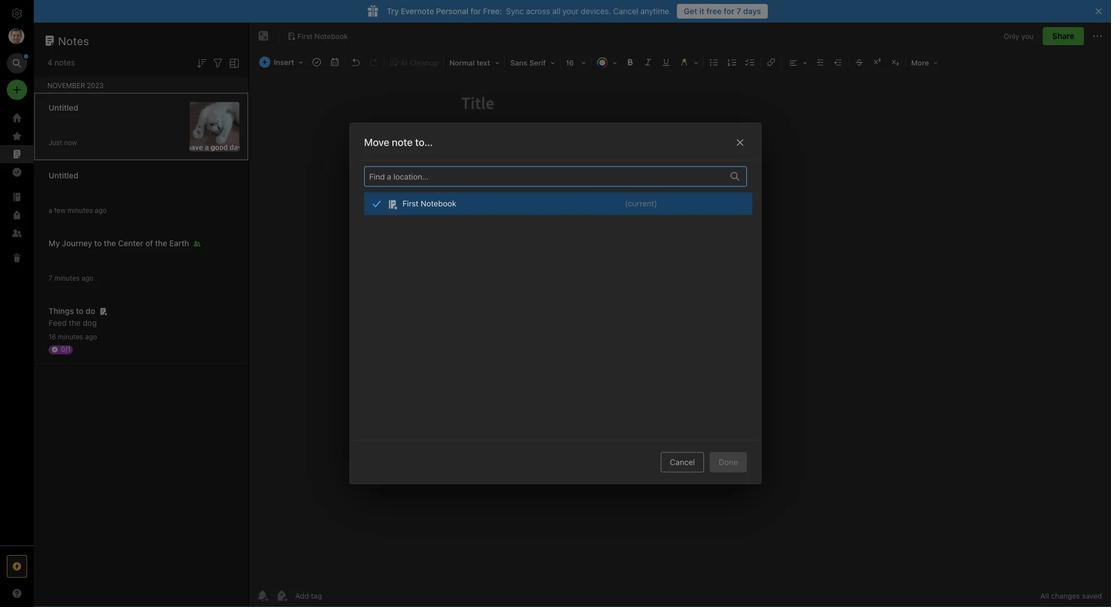 Task type: locate. For each thing, give the bounding box(es) containing it.
cancel
[[614, 6, 639, 16], [670, 458, 695, 467]]

the down things to do
[[69, 318, 81, 328]]

16
[[49, 333, 56, 341]]

cell
[[364, 192, 759, 215]]

heading level image
[[446, 54, 504, 70]]

1 horizontal spatial first notebook
[[403, 199, 457, 208]]

0 vertical spatial cancel
[[614, 6, 639, 16]]

to
[[94, 239, 102, 248], [76, 306, 84, 316]]

4 notes
[[47, 58, 75, 67]]

7
[[737, 6, 741, 16], [49, 274, 52, 282]]

0 horizontal spatial notebook
[[315, 32, 348, 40]]

0 horizontal spatial for
[[471, 6, 481, 16]]

journey
[[62, 239, 92, 248]]

saved
[[1083, 592, 1103, 600]]

minutes
[[68, 206, 93, 214], [54, 274, 80, 282], [58, 333, 83, 341]]

0 vertical spatial 7
[[737, 6, 741, 16]]

1 vertical spatial ago
[[82, 274, 93, 282]]

move
[[364, 136, 390, 148]]

1 horizontal spatial for
[[724, 6, 735, 16]]

cancel left done
[[670, 458, 695, 467]]

of
[[145, 239, 153, 248]]

1 vertical spatial minutes
[[54, 274, 80, 282]]

2 vertical spatial minutes
[[58, 333, 83, 341]]

ago
[[95, 206, 107, 214], [82, 274, 93, 282], [85, 333, 97, 341]]

it
[[700, 6, 705, 16]]

superscript image
[[870, 54, 886, 70]]

outdent image
[[831, 54, 847, 70]]

personal
[[436, 6, 469, 16]]

first notebook
[[298, 32, 348, 40], [403, 199, 457, 208]]

1 vertical spatial untitled
[[49, 171, 78, 180]]

0 vertical spatial first
[[298, 32, 313, 40]]

font family image
[[507, 54, 559, 70]]

untitled down just now
[[49, 171, 78, 180]]

upgrade image
[[10, 560, 24, 573]]

more image
[[908, 54, 943, 70]]

1 vertical spatial first
[[403, 199, 419, 208]]

0 vertical spatial untitled
[[49, 103, 78, 112]]

first notebook button
[[284, 28, 352, 44]]

notebook
[[315, 32, 348, 40], [421, 199, 457, 208]]

dog
[[83, 318, 97, 328]]

cancel inside button
[[670, 458, 695, 467]]

Find a location field
[[359, 160, 759, 440]]

Find a location… text field
[[365, 167, 724, 186]]

a few minutes ago
[[49, 206, 107, 214]]

1 horizontal spatial 7
[[737, 6, 741, 16]]

0 horizontal spatial first
[[298, 32, 313, 40]]

0 vertical spatial first notebook
[[298, 32, 348, 40]]

first
[[298, 32, 313, 40], [403, 199, 419, 208]]

first inside cell
[[403, 199, 419, 208]]

thumbnail image
[[190, 102, 240, 152]]

untitled
[[49, 103, 78, 112], [49, 171, 78, 180]]

for
[[471, 6, 481, 16], [724, 6, 735, 16]]

cell containing first notebook
[[364, 192, 759, 215]]

1 horizontal spatial notebook
[[421, 199, 457, 208]]

2 for from the left
[[724, 6, 735, 16]]

earth
[[169, 239, 189, 248]]

done button
[[710, 452, 747, 473]]

for left free:
[[471, 6, 481, 16]]

for right the free
[[724, 6, 735, 16]]

notes
[[55, 58, 75, 67]]

calendar event image
[[327, 54, 343, 70]]

for inside button
[[724, 6, 735, 16]]

1 vertical spatial to
[[76, 306, 84, 316]]

center
[[118, 239, 143, 248]]

get it free for 7 days
[[684, 6, 761, 16]]

get
[[684, 6, 698, 16]]

the left the center
[[104, 239, 116, 248]]

0 horizontal spatial 7
[[49, 274, 52, 282]]

row
[[359, 192, 759, 215]]

to left do
[[76, 306, 84, 316]]

cell inside find a location field
[[364, 192, 759, 215]]

0 horizontal spatial to
[[76, 306, 84, 316]]

evernote
[[401, 6, 434, 16]]

0 vertical spatial ago
[[95, 206, 107, 214]]

my
[[49, 239, 60, 248]]

1 horizontal spatial cancel
[[670, 458, 695, 467]]

days
[[744, 6, 761, 16]]

tree
[[0, 109, 34, 545]]

numbered list image
[[725, 54, 741, 70]]

the
[[104, 239, 116, 248], [155, 239, 167, 248], [69, 318, 81, 328]]

0 vertical spatial to
[[94, 239, 102, 248]]

1 horizontal spatial first
[[403, 199, 419, 208]]

ago up my journey to the center of the earth
[[95, 206, 107, 214]]

for for 7
[[724, 6, 735, 16]]

7 left days at the top
[[737, 6, 741, 16]]

the right of
[[155, 239, 167, 248]]

1 vertical spatial cancel
[[670, 458, 695, 467]]

ago up do
[[82, 274, 93, 282]]

cancel right devices.
[[614, 6, 639, 16]]

feed the dog
[[49, 318, 97, 328]]

1 vertical spatial first notebook
[[403, 199, 457, 208]]

1 vertical spatial 7
[[49, 274, 52, 282]]

note
[[392, 136, 413, 148]]

0 horizontal spatial the
[[69, 318, 81, 328]]

1 horizontal spatial the
[[104, 239, 116, 248]]

minutes for 16 minutes ago
[[58, 333, 83, 341]]

to right journey on the top
[[94, 239, 102, 248]]

2 vertical spatial ago
[[85, 333, 97, 341]]

minutes right "few" on the left top
[[68, 206, 93, 214]]

across
[[526, 6, 550, 16]]

sync
[[506, 6, 524, 16]]

home image
[[10, 111, 24, 125]]

untitled up just now
[[49, 103, 78, 112]]

free:
[[483, 6, 502, 16]]

undo image
[[348, 54, 364, 70]]

1 for from the left
[[471, 6, 481, 16]]

feed
[[49, 318, 67, 328]]

minutes up things to do
[[54, 274, 80, 282]]

0 horizontal spatial first notebook
[[298, 32, 348, 40]]

0 vertical spatial notebook
[[315, 32, 348, 40]]

for for free:
[[471, 6, 481, 16]]

minutes up 0/1
[[58, 333, 83, 341]]

ago down the dog
[[85, 333, 97, 341]]

first notebook inside cell
[[403, 199, 457, 208]]

devices.
[[581, 6, 611, 16]]

move note to…
[[364, 136, 433, 148]]

7 up things
[[49, 274, 52, 282]]

1 vertical spatial notebook
[[421, 199, 457, 208]]



Task type: describe. For each thing, give the bounding box(es) containing it.
note window element
[[249, 23, 1112, 607]]

cancel button
[[661, 452, 704, 473]]

subscript image
[[888, 54, 904, 70]]

ago for 16 minutes ago
[[85, 333, 97, 341]]

changes
[[1052, 592, 1081, 600]]

insert link image
[[764, 54, 779, 70]]

Note Editor text field
[[249, 77, 1112, 584]]

0/1
[[61, 345, 70, 353]]

do
[[86, 306, 95, 316]]

you
[[1022, 32, 1034, 40]]

things
[[49, 306, 74, 316]]

expand note image
[[257, 29, 271, 43]]

now
[[64, 139, 77, 147]]

a
[[49, 206, 52, 214]]

add tag image
[[275, 589, 289, 603]]

2 horizontal spatial the
[[155, 239, 167, 248]]

just now
[[49, 139, 77, 147]]

(current)
[[625, 199, 658, 208]]

close image
[[734, 136, 747, 149]]

task image
[[309, 54, 325, 70]]

0 vertical spatial minutes
[[68, 206, 93, 214]]

bulleted list image
[[707, 54, 722, 70]]

anytime.
[[641, 6, 672, 16]]

first notebook inside first notebook button
[[298, 32, 348, 40]]

0 horizontal spatial cancel
[[614, 6, 639, 16]]

free
[[707, 6, 722, 16]]

highlight image
[[676, 54, 703, 70]]

all changes saved
[[1041, 592, 1103, 600]]

to…
[[415, 136, 433, 148]]

italic image
[[641, 54, 656, 70]]

font color image
[[593, 54, 621, 70]]

underline image
[[659, 54, 674, 70]]

only you
[[1004, 32, 1034, 40]]

7 minutes ago
[[49, 274, 93, 282]]

checklist image
[[743, 54, 759, 70]]

few
[[54, 206, 66, 214]]

get it free for 7 days button
[[677, 4, 768, 19]]

ago for 7 minutes ago
[[82, 274, 93, 282]]

2 untitled from the top
[[49, 171, 78, 180]]

things to do
[[49, 306, 95, 316]]

bold image
[[622, 54, 638, 70]]

done
[[719, 458, 738, 467]]

only
[[1004, 32, 1020, 40]]

your
[[563, 6, 579, 16]]

indent image
[[813, 54, 829, 70]]

first inside first notebook button
[[298, 32, 313, 40]]

all
[[1041, 592, 1050, 600]]

7 inside button
[[737, 6, 741, 16]]

share
[[1053, 31, 1075, 41]]

settings image
[[10, 7, 24, 20]]

all
[[553, 6, 561, 16]]

16 minutes ago
[[49, 333, 97, 341]]

insert image
[[256, 54, 307, 70]]

1 horizontal spatial to
[[94, 239, 102, 248]]

strikethrough image
[[852, 54, 868, 70]]

notebook inside cell
[[421, 199, 457, 208]]

alignment image
[[783, 54, 812, 70]]

try
[[387, 6, 399, 16]]

4
[[47, 58, 52, 67]]

my journey to the center of the earth
[[49, 239, 189, 248]]

font size image
[[562, 54, 590, 70]]

share button
[[1043, 27, 1085, 45]]

row containing first notebook
[[359, 192, 759, 215]]

1 untitled from the top
[[49, 103, 78, 112]]

notes
[[58, 34, 89, 47]]

notebook inside button
[[315, 32, 348, 40]]

add a reminder image
[[256, 589, 269, 603]]

just
[[49, 139, 62, 147]]

minutes for 7 minutes ago
[[54, 274, 80, 282]]

try evernote personal for free: sync across all your devices. cancel anytime.
[[387, 6, 672, 16]]



Task type: vqa. For each thing, say whether or not it's contained in the screenshot.
note window 'ELEMENT'
yes



